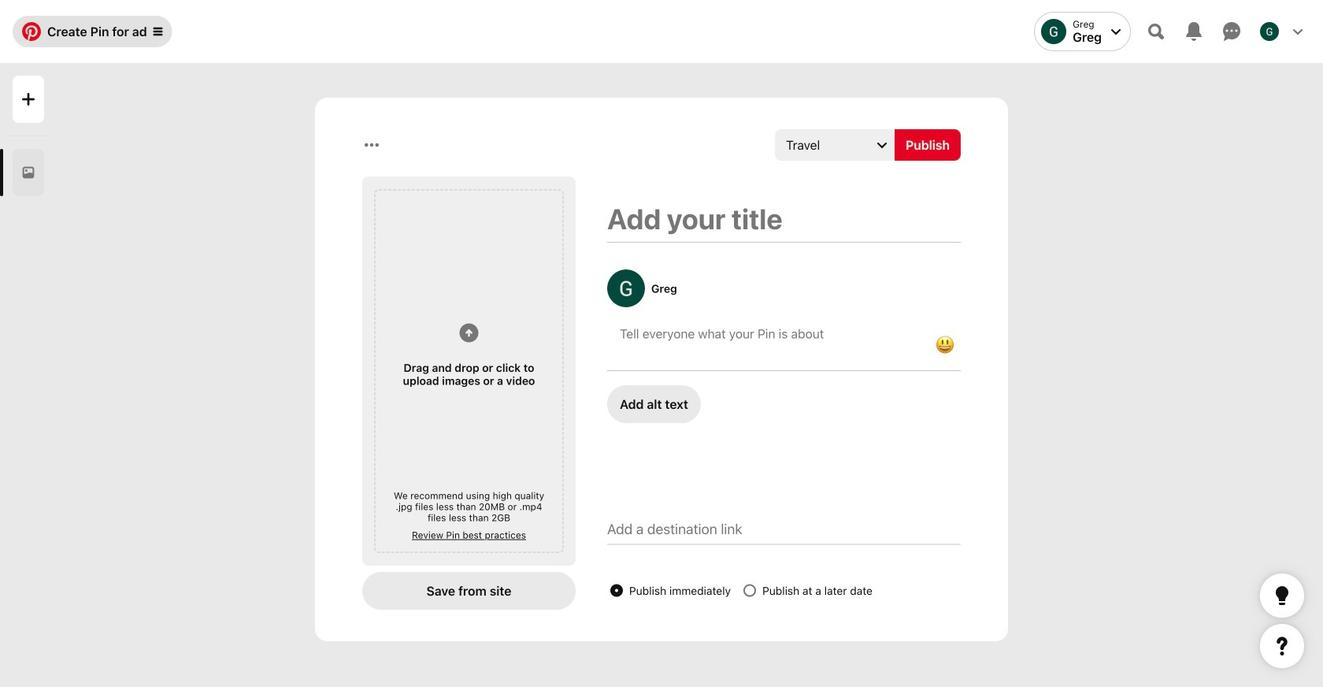Task type: locate. For each thing, give the bounding box(es) containing it.
0 horizontal spatial greg image
[[1042, 19, 1067, 44]]

Add your title text field
[[608, 202, 961, 236]]

empty pin image
[[22, 166, 35, 179]]

dynamic badge dropdown menu button image
[[153, 27, 163, 36]]

add an image or video image
[[460, 323, 479, 342]]

greg avatar link image
[[608, 270, 645, 307]]

create new pin image
[[22, 93, 35, 106]]

greg image
[[1042, 19, 1067, 44], [1261, 22, 1280, 41]]

Add a destination link text field
[[608, 520, 961, 538]]

1 horizontal spatial greg image
[[1261, 22, 1280, 41]]

primary navigation header navigation
[[9, 3, 1314, 60]]

pinterest image
[[22, 22, 41, 41]]



Task type: vqa. For each thing, say whether or not it's contained in the screenshot.
PINTEREST ICON
yes



Task type: describe. For each thing, give the bounding box(es) containing it.
account switcher arrow icon image
[[1112, 27, 1121, 36]]

choose a board image
[[878, 140, 887, 150]]

Tell everyone what your Pin is about field
[[620, 326, 917, 341]]



